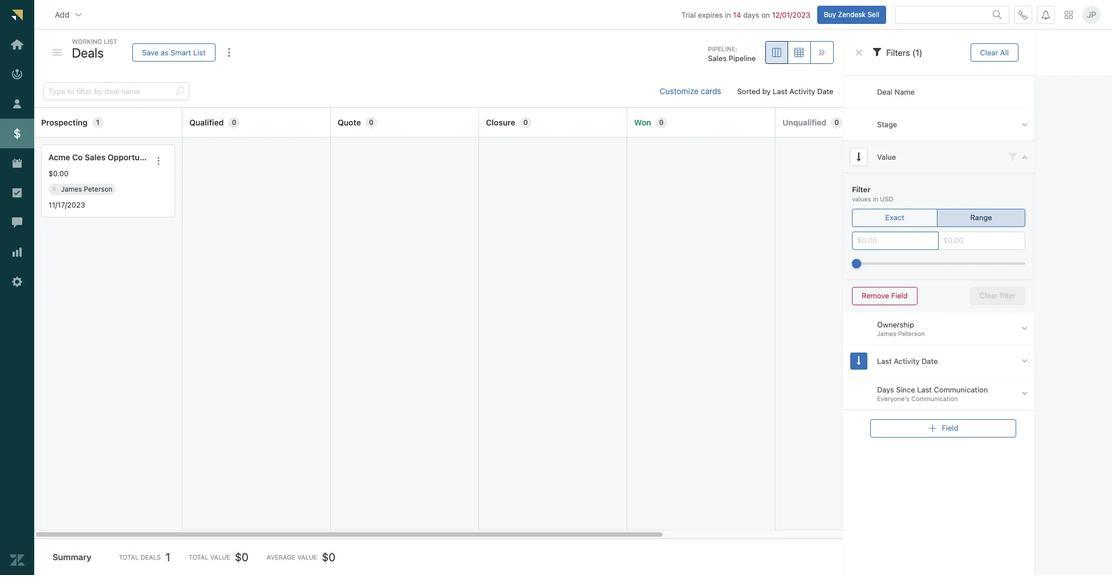 Task type: vqa. For each thing, say whether or not it's contained in the screenshot.


Task type: locate. For each thing, give the bounding box(es) containing it.
value inside total value $0
[[210, 554, 230, 561]]

0 vertical spatial sales
[[708, 54, 727, 63]]

exact
[[885, 213, 905, 222]]

pipeline: sales pipeline
[[708, 45, 756, 63]]

overflow vertical fill image
[[225, 48, 234, 57]]

1 vertical spatial in
[[873, 195, 878, 203]]

customize
[[660, 86, 699, 96]]

ownership
[[877, 320, 914, 329]]

search image
[[993, 10, 1003, 19]]

$0
[[235, 550, 249, 563], [322, 550, 336, 563]]

12/01/2023
[[772, 10, 811, 19]]

in left usd
[[873, 195, 878, 203]]

2 vertical spatial last
[[917, 385, 932, 394]]

jp
[[1087, 10, 1097, 19]]

trial expires in 14 days on 12/01/2023
[[682, 10, 811, 19]]

0 horizontal spatial field
[[891, 291, 908, 300]]

total
[[119, 554, 139, 561], [189, 554, 209, 561]]

handler image
[[52, 50, 62, 55]]

save
[[142, 48, 159, 57]]

ownership james peterson
[[877, 320, 925, 337]]

0 horizontal spatial peterson
[[84, 185, 113, 193]]

0 right the qualified in the left of the page
[[232, 118, 236, 126]]

0 vertical spatial communication
[[934, 385, 988, 394]]

1 vertical spatial deals
[[141, 554, 161, 561]]

range button
[[937, 209, 1026, 227]]

in
[[725, 10, 731, 19], [873, 195, 878, 203]]

0 horizontal spatial $0.00 field
[[857, 232, 934, 249]]

1 horizontal spatial $0.00 field
[[944, 232, 1020, 249]]

2 horizontal spatial last
[[917, 385, 932, 394]]

1 horizontal spatial last
[[877, 356, 892, 365]]

calls image
[[1019, 10, 1028, 19]]

deals inside total deals 1
[[141, 554, 161, 561]]

total value $0
[[189, 550, 249, 563]]

1 total from the left
[[119, 554, 139, 561]]

summary
[[52, 552, 91, 562]]

0 vertical spatial list
[[104, 38, 117, 45]]

values in usd
[[852, 195, 893, 203]]

0 horizontal spatial total
[[119, 554, 139, 561]]

closure
[[486, 117, 516, 127]]

0 horizontal spatial value
[[210, 554, 230, 561]]

1
[[96, 118, 100, 126], [165, 550, 170, 563]]

1 vertical spatial angle down image
[[1022, 356, 1028, 366]]

0 right 'closure'
[[524, 118, 528, 126]]

1 horizontal spatial $0
[[322, 550, 336, 563]]

sales down pipeline:
[[708, 54, 727, 63]]

field right "remove"
[[891, 291, 908, 300]]

trial
[[682, 10, 696, 19]]

1 horizontal spatial deals
[[141, 554, 161, 561]]

0 vertical spatial activity
[[790, 87, 816, 96]]

value
[[210, 554, 230, 561], [297, 554, 317, 561]]

zendesk
[[838, 10, 866, 19]]

0 vertical spatial last
[[773, 87, 788, 96]]

last right "by"
[[773, 87, 788, 96]]

$0 for average value $0
[[322, 550, 336, 563]]

0 horizontal spatial date
[[818, 87, 834, 96]]

cards
[[701, 86, 722, 96]]

2 value from the left
[[297, 554, 317, 561]]

buy
[[824, 10, 836, 19]]

angle up image
[[1022, 152, 1028, 162]]

0 horizontal spatial activity
[[790, 87, 816, 96]]

1 horizontal spatial value
[[297, 554, 317, 561]]

communication
[[934, 385, 988, 394], [911, 395, 958, 402]]

buy zendesk sell
[[824, 10, 880, 19]]

buy zendesk sell button
[[817, 5, 887, 24]]

2 $0.00 field from the left
[[944, 232, 1020, 249]]

1 down type to filter by deal name field
[[96, 118, 100, 126]]

1 vertical spatial list
[[193, 48, 206, 57]]

peterson down acme co sales opportunity link
[[84, 185, 113, 193]]

list right "smart"
[[193, 48, 206, 57]]

contacts image
[[52, 187, 56, 192]]

deals
[[72, 45, 104, 60], [141, 554, 161, 561]]

angle down image
[[1022, 324, 1028, 333]]

pipeline:
[[708, 45, 738, 52]]

0 vertical spatial peterson
[[84, 185, 113, 193]]

filter
[[852, 185, 871, 194]]

2 total from the left
[[189, 554, 209, 561]]

clear
[[980, 48, 998, 57]]

1 horizontal spatial peterson
[[898, 330, 925, 337]]

0 horizontal spatial list
[[104, 38, 117, 45]]

name
[[895, 87, 915, 96]]

field
[[891, 291, 908, 300], [942, 424, 959, 433]]

sales right the co
[[85, 152, 106, 162]]

1 vertical spatial james
[[877, 330, 897, 337]]

activity
[[790, 87, 816, 96], [894, 356, 920, 365]]

1 vertical spatial 1
[[165, 550, 170, 563]]

sales
[[708, 54, 727, 63], [85, 152, 106, 162]]

as
[[161, 48, 169, 57]]

values
[[852, 195, 871, 203]]

total right total deals 1
[[189, 554, 209, 561]]

3 angle down image from the top
[[1022, 389, 1028, 398]]

0 right quote
[[369, 118, 374, 126]]

total deals 1
[[119, 550, 170, 563]]

1 vertical spatial date
[[922, 356, 938, 365]]

list right "working"
[[104, 38, 117, 45]]

1 horizontal spatial field
[[942, 424, 959, 433]]

zendesk products image
[[1065, 11, 1073, 19]]

14
[[733, 10, 742, 19]]

0 vertical spatial 1
[[96, 118, 100, 126]]

last inside days since last communication everyone's communication
[[917, 385, 932, 394]]

1 vertical spatial peterson
[[898, 330, 925, 337]]

0 vertical spatial in
[[725, 10, 731, 19]]

bell image
[[1042, 10, 1051, 19]]

2 $0 from the left
[[322, 550, 336, 563]]

2 vertical spatial angle down image
[[1022, 389, 1028, 398]]

date up 'unqualified' at the top right
[[818, 87, 834, 96]]

add image
[[928, 424, 937, 433]]

james inside ownership james peterson
[[877, 330, 897, 337]]

0 horizontal spatial $0
[[235, 550, 249, 563]]

5 0 from the left
[[835, 118, 839, 126]]

activity up since
[[894, 356, 920, 365]]

0 right 'unqualified' at the top right
[[835, 118, 839, 126]]

$0.00 field down range button
[[944, 232, 1020, 249]]

customize cards
[[660, 86, 722, 96]]

last right since
[[917, 385, 932, 394]]

save as smart list button
[[132, 43, 215, 62]]

list
[[104, 38, 117, 45], [193, 48, 206, 57]]

deals inside working list deals
[[72, 45, 104, 60]]

3 0 from the left
[[524, 118, 528, 126]]

sell
[[868, 10, 880, 19]]

$0.00 field down exact button
[[857, 232, 934, 249]]

$0.00
[[48, 169, 69, 178]]

0 right won
[[659, 118, 664, 126]]

total inside total deals 1
[[119, 554, 139, 561]]

$0 left average
[[235, 550, 249, 563]]

date up days since last communication everyone's communication
[[922, 356, 938, 365]]

total inside total value $0
[[189, 554, 209, 561]]

1 horizontal spatial in
[[873, 195, 878, 203]]

0 for closure
[[524, 118, 528, 126]]

1 horizontal spatial list
[[193, 48, 206, 57]]

0 horizontal spatial in
[[725, 10, 731, 19]]

unqualified
[[783, 117, 827, 127]]

1 horizontal spatial activity
[[894, 356, 920, 365]]

value for total value $0
[[210, 554, 230, 561]]

peterson down ownership on the right
[[898, 330, 925, 337]]

opportunity
[[108, 152, 154, 162]]

average value $0
[[267, 550, 336, 563]]

1 $0 from the left
[[235, 550, 249, 563]]

last
[[773, 87, 788, 96], [877, 356, 892, 365], [917, 385, 932, 394]]

james down ownership on the right
[[877, 330, 897, 337]]

smart
[[171, 48, 191, 57]]

1 value from the left
[[210, 554, 230, 561]]

activity up 'unqualified' at the top right
[[790, 87, 816, 96]]

1 horizontal spatial james
[[877, 330, 897, 337]]

11/17/2023
[[48, 200, 85, 209]]

save as smart list
[[142, 48, 206, 57]]

acme co sales opportunity link
[[48, 152, 154, 164]]

1 horizontal spatial sales
[[708, 54, 727, 63]]

days since last communication everyone's communication
[[877, 385, 988, 402]]

0 vertical spatial james
[[61, 185, 82, 193]]

communication up add image
[[911, 395, 958, 402]]

days
[[877, 385, 894, 394]]

last right long arrow down icon
[[877, 356, 892, 365]]

0
[[232, 118, 236, 126], [369, 118, 374, 126], [524, 118, 528, 126], [659, 118, 664, 126], [835, 118, 839, 126]]

0 horizontal spatial last
[[773, 87, 788, 96]]

range
[[971, 213, 992, 222]]

value inside the average value $0
[[297, 554, 317, 561]]

filter fill image
[[1008, 152, 1017, 161]]

angle down image
[[1022, 120, 1028, 129], [1022, 356, 1028, 366], [1022, 389, 1028, 398]]

4 0 from the left
[[659, 118, 664, 126]]

james
[[61, 185, 82, 193], [877, 330, 897, 337]]

1 left total value $0
[[165, 550, 170, 563]]

filter fill image
[[873, 47, 882, 56]]

1 vertical spatial activity
[[894, 356, 920, 365]]

qualified
[[189, 117, 224, 127]]

0 for quote
[[369, 118, 374, 126]]

james up 11/17/2023 on the left top
[[61, 185, 82, 193]]

search image
[[175, 87, 184, 96]]

1 horizontal spatial total
[[189, 554, 209, 561]]

date
[[818, 87, 834, 96], [922, 356, 938, 365]]

0 vertical spatial angle down image
[[1022, 120, 1028, 129]]

$0 right average
[[322, 550, 336, 563]]

0 horizontal spatial james
[[61, 185, 82, 193]]

1 vertical spatial last
[[877, 356, 892, 365]]

2 0 from the left
[[369, 118, 374, 126]]

working
[[72, 38, 102, 45]]

total right summary
[[119, 554, 139, 561]]

1 vertical spatial sales
[[85, 152, 106, 162]]

2 angle down image from the top
[[1022, 356, 1028, 366]]

$0.00 field
[[857, 232, 934, 249], [944, 232, 1020, 249]]

list inside working list deals
[[104, 38, 117, 45]]

in left 14
[[725, 10, 731, 19]]

0 horizontal spatial deals
[[72, 45, 104, 60]]

communication up field button
[[934, 385, 988, 394]]

1 0 from the left
[[232, 118, 236, 126]]

peterson
[[84, 185, 113, 193], [898, 330, 925, 337]]

field right add image
[[942, 424, 959, 433]]

0 vertical spatial deals
[[72, 45, 104, 60]]



Task type: describe. For each thing, give the bounding box(es) containing it.
pipeline
[[729, 54, 756, 63]]

remove field button
[[852, 287, 918, 305]]

1 vertical spatial communication
[[911, 395, 958, 402]]

expires
[[698, 10, 723, 19]]

last for since
[[917, 385, 932, 394]]

prospecting
[[41, 117, 88, 127]]

1 $0.00 field from the left
[[857, 232, 934, 249]]

total for 1
[[119, 554, 139, 561]]

0 vertical spatial field
[[891, 291, 908, 300]]

1 vertical spatial field
[[942, 424, 959, 433]]

0 for unqualified
[[835, 118, 839, 126]]

everyone's
[[877, 395, 910, 402]]

add button
[[46, 3, 92, 26]]

0 horizontal spatial 1
[[96, 118, 100, 126]]

$0 for total value $0
[[235, 550, 249, 563]]

on
[[762, 10, 770, 19]]

cancel image
[[854, 48, 864, 57]]

chevron down image
[[74, 10, 83, 19]]

total for $0
[[189, 554, 209, 561]]

usd
[[880, 195, 893, 203]]

sales inside pipeline: sales pipeline
[[708, 54, 727, 63]]

0 for won
[[659, 118, 664, 126]]

deal
[[877, 87, 893, 96]]

sorted by last activity date
[[738, 87, 834, 96]]

average
[[267, 554, 296, 561]]

exact button
[[852, 209, 938, 227]]

deal name
[[877, 87, 915, 96]]

remove field
[[862, 291, 908, 300]]

by
[[763, 87, 771, 96]]

long arrow down image
[[857, 152, 861, 162]]

list inside button
[[193, 48, 206, 57]]

peterson inside ownership james peterson
[[898, 330, 925, 337]]

long arrow down image
[[857, 356, 861, 366]]

0 vertical spatial date
[[818, 87, 834, 96]]

filters
[[886, 47, 910, 58]]

acme co sales opportunity
[[48, 152, 154, 162]]

all
[[1000, 48, 1009, 57]]

days
[[744, 10, 760, 19]]

(1)
[[912, 47, 923, 58]]

jp button
[[1083, 5, 1101, 24]]

0 for qualified
[[232, 118, 236, 126]]

filters (1)
[[886, 47, 923, 58]]

clear all
[[980, 48, 1009, 57]]

value for average value $0
[[297, 554, 317, 561]]

zendesk image
[[10, 553, 25, 568]]

working list deals
[[72, 38, 117, 60]]

sorted
[[738, 87, 761, 96]]

last for by
[[773, 87, 788, 96]]

add
[[55, 9, 69, 19]]

won
[[634, 117, 651, 127]]

acme
[[48, 152, 70, 162]]

quote
[[338, 117, 361, 127]]

james peterson
[[61, 185, 113, 193]]

0 horizontal spatial sales
[[85, 152, 106, 162]]

last activity date
[[877, 356, 938, 365]]

co
[[72, 152, 83, 162]]

stage
[[877, 120, 897, 129]]

since
[[896, 385, 915, 394]]

1 horizontal spatial date
[[922, 356, 938, 365]]

customize cards button
[[651, 80, 731, 103]]

clear all button
[[971, 43, 1019, 62]]

field button
[[870, 419, 1016, 438]]

remove
[[862, 291, 889, 300]]

Type to filter by deal name field
[[48, 83, 171, 100]]

value
[[877, 152, 896, 161]]

1 horizontal spatial 1
[[165, 550, 170, 563]]

1 angle down image from the top
[[1022, 120, 1028, 129]]



